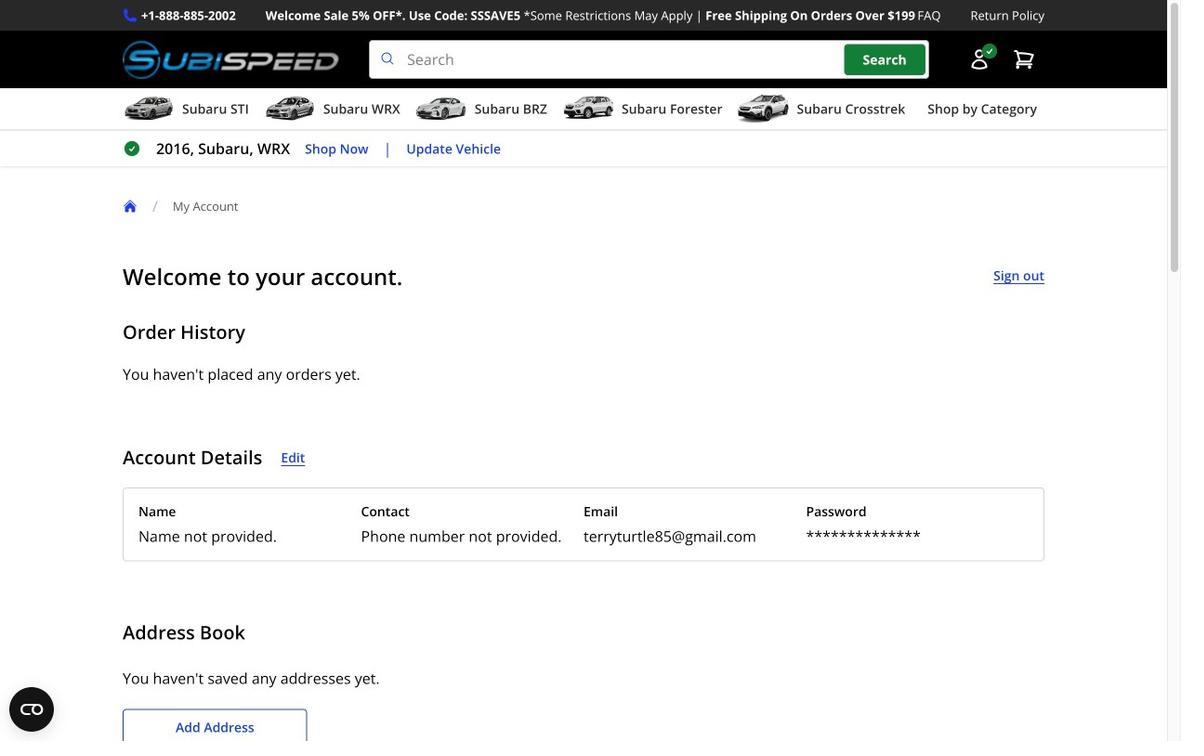 Task type: describe. For each thing, give the bounding box(es) containing it.
search input field
[[369, 40, 930, 79]]

a subaru crosstrek thumbnail image image
[[738, 95, 790, 123]]

home image
[[123, 199, 138, 214]]

button image
[[969, 48, 991, 71]]

a subaru sti thumbnail image image
[[123, 95, 175, 123]]

a subaru forester thumbnail image image
[[562, 95, 615, 123]]

a subaru wrx thumbnail image image
[[264, 95, 316, 123]]



Task type: vqa. For each thing, say whether or not it's contained in the screenshot.
2017 Subaru WRX STI's 2017
no



Task type: locate. For each thing, give the bounding box(es) containing it.
subispeed logo image
[[123, 40, 339, 79]]

open widget image
[[9, 688, 54, 733]]

a subaru brz thumbnail image image
[[415, 95, 467, 123]]



